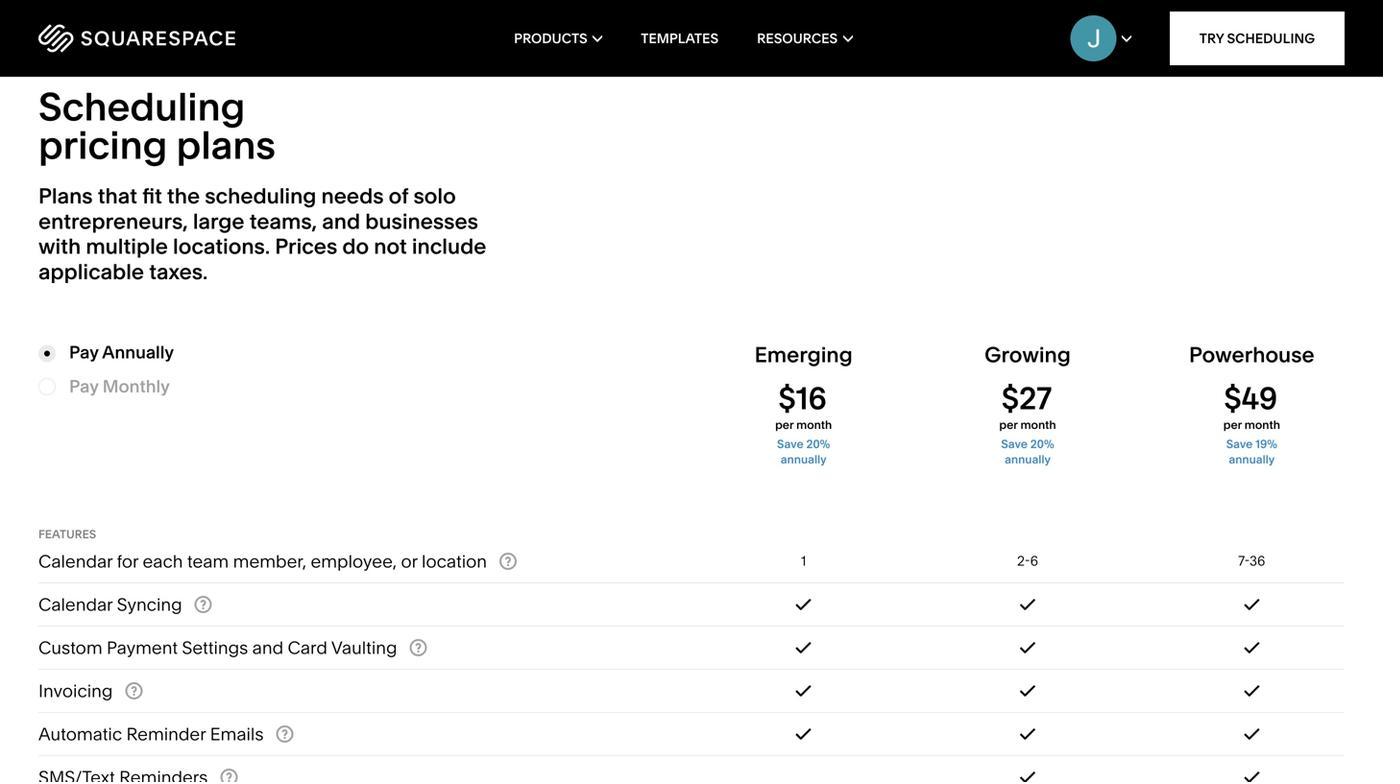Task type: locate. For each thing, give the bounding box(es) containing it.
0 horizontal spatial annually
[[781, 453, 827, 467]]

prices
[[275, 234, 337, 260]]

and left the card
[[252, 638, 284, 659]]

2 horizontal spatial month
[[1245, 418, 1281, 432]]

custom payment settings and card vaulting
[[38, 638, 397, 659]]

calendar for calendar syncing
[[38, 595, 113, 616]]

not
[[374, 234, 407, 260]]

3 annually from the left
[[1229, 453, 1275, 467]]

month for $16
[[797, 418, 832, 432]]

applies to emerging plan image
[[796, 599, 812, 612], [796, 642, 812, 655], [796, 686, 812, 698], [796, 729, 812, 741]]

0 horizontal spatial per
[[775, 418, 794, 432]]

applies to growing plan image for emails
[[1020, 729, 1036, 741]]

annually down 19%
[[1229, 453, 1275, 467]]

templates link
[[641, 0, 719, 77]]

solo
[[414, 183, 456, 209]]

0 vertical spatial and
[[322, 208, 360, 234]]

2 month from the left
[[1021, 418, 1056, 432]]

applies to powerhouse plan image for calendar syncing
[[1244, 599, 1260, 612]]

1 horizontal spatial and
[[322, 208, 360, 234]]

month down the "$20"
[[797, 418, 832, 432]]

emerging
[[755, 342, 853, 368]]

or
[[401, 552, 418, 573]]

2 20% from the left
[[1031, 438, 1055, 452]]

save down $34
[[1001, 438, 1028, 452]]

1 horizontal spatial per month save 20% annually
[[1000, 418, 1056, 467]]

with
[[38, 234, 81, 260]]

0 vertical spatial applies to powerhouse plan image
[[1244, 599, 1260, 612]]

2 applies to powerhouse plan image from the top
[[1244, 686, 1260, 698]]

2 per from the left
[[1000, 418, 1018, 432]]

annually down the "$20"
[[781, 453, 827, 467]]

automatic
[[38, 725, 122, 746]]

custom
[[38, 638, 102, 659]]

2 calendar from the top
[[38, 595, 113, 616]]

scheduling
[[1227, 30, 1315, 47], [38, 83, 245, 130]]

1 month from the left
[[797, 418, 832, 432]]

calendar syncing
[[38, 595, 182, 616]]

include
[[412, 234, 487, 260]]

2 applies to emerging plan image from the top
[[796, 642, 812, 655]]

1 pay from the top
[[69, 342, 99, 363]]

0 horizontal spatial month
[[797, 418, 832, 432]]

per down '$49'
[[1224, 418, 1242, 432]]

20%
[[806, 438, 830, 452], [1031, 438, 1055, 452]]

squarespace logo link
[[38, 24, 296, 53]]

applies to emerging plan image for reminder
[[796, 729, 812, 741]]

1 horizontal spatial scheduling
[[1227, 30, 1315, 47]]

1 vertical spatial and
[[252, 638, 284, 659]]

and left not
[[322, 208, 360, 234]]

0 vertical spatial calendar
[[38, 552, 113, 573]]

annually inside per month save 19% annually
[[1229, 453, 1275, 467]]

taxes.
[[149, 259, 208, 285]]

1 applies to powerhouse plan image from the top
[[1244, 642, 1260, 655]]

resources button
[[757, 0, 853, 77]]

annually
[[781, 453, 827, 467], [1005, 453, 1051, 467], [1229, 453, 1275, 467]]

emails
[[210, 725, 264, 746]]

per for $16
[[775, 418, 794, 432]]

and inside plans that fit the scheduling needs of solo entrepreneurs, large teams, and businesses with multiple locations. prices do not include applicable taxes.
[[322, 208, 360, 234]]

1 applies to emerging plan image from the top
[[796, 599, 812, 612]]

0 horizontal spatial save
[[777, 438, 804, 452]]

calendar for each team member, employee, or location
[[38, 552, 487, 573]]

scheduling down squarespace logo
[[38, 83, 245, 130]]

applies to growing plan image
[[1020, 599, 1036, 612], [1020, 772, 1036, 783]]

needs
[[321, 183, 384, 209]]

save inside per month save 19% annually
[[1227, 438, 1253, 452]]

1 horizontal spatial save
[[1001, 438, 1028, 452]]

save for $49
[[1227, 438, 1253, 452]]

1 horizontal spatial month
[[1021, 418, 1056, 432]]

per month save 20% annually down $34
[[1000, 418, 1056, 467]]

$20
[[776, 380, 830, 417]]

20% down $34
[[1031, 438, 1055, 452]]

1 vertical spatial applies to powerhouse plan image
[[1244, 729, 1260, 741]]

36
[[1250, 554, 1266, 570]]

2 horizontal spatial save
[[1227, 438, 1253, 452]]

1 vertical spatial scheduling
[[38, 83, 245, 130]]

1 vertical spatial applies to growing plan image
[[1020, 772, 1036, 783]]

calendar
[[38, 552, 113, 573], [38, 595, 113, 616]]

try scheduling link
[[1170, 12, 1345, 65]]

businesses
[[365, 208, 478, 234]]

2 save from the left
[[1001, 438, 1028, 452]]

per month save 20% annually for $16
[[775, 418, 832, 467]]

2 horizontal spatial per
[[1224, 418, 1242, 432]]

and
[[322, 208, 360, 234], [252, 638, 284, 659]]

per month save 19% annually
[[1224, 418, 1281, 467]]

0 vertical spatial scheduling
[[1227, 30, 1315, 47]]

calendar up custom
[[38, 595, 113, 616]]

annually for $49
[[1229, 453, 1275, 467]]

per month save 20% annually
[[775, 418, 832, 467], [1000, 418, 1056, 467]]

0 horizontal spatial 20%
[[806, 438, 830, 452]]

applies to growing plan image
[[1020, 642, 1036, 655], [1020, 686, 1036, 698], [1020, 729, 1036, 741]]

per
[[775, 418, 794, 432], [1000, 418, 1018, 432], [1224, 418, 1242, 432]]

per for $49
[[1224, 418, 1242, 432]]

1 vertical spatial calendar
[[38, 595, 113, 616]]

save
[[777, 438, 804, 452], [1001, 438, 1028, 452], [1227, 438, 1253, 452]]

products
[[514, 30, 588, 47]]

fit
[[142, 183, 162, 209]]

19%
[[1256, 438, 1278, 452]]

calendar down features
[[38, 552, 113, 573]]

0 vertical spatial applies to growing plan image
[[1020, 642, 1036, 655]]

monthly
[[103, 376, 170, 397]]

locations.
[[173, 234, 270, 260]]

1 horizontal spatial annually
[[1005, 453, 1051, 467]]

month
[[797, 418, 832, 432], [1021, 418, 1056, 432], [1245, 418, 1281, 432]]

1 save from the left
[[777, 438, 804, 452]]

scheduling right try
[[1227, 30, 1315, 47]]

vaulting
[[331, 638, 397, 659]]

7-
[[1239, 554, 1250, 570]]

applies to powerhouse plan image for invoicing
[[1244, 686, 1260, 698]]

per down the "$20"
[[775, 418, 794, 432]]

applies to powerhouse plan image for automatic reminder emails
[[1244, 729, 1260, 741]]

3 applies to growing plan image from the top
[[1020, 729, 1036, 741]]

1 per month save 20% annually from the left
[[775, 418, 832, 467]]

applies to powerhouse plan image
[[1244, 599, 1260, 612], [1244, 729, 1260, 741]]

save left 19%
[[1227, 438, 1253, 452]]

save down the "$20"
[[777, 438, 804, 452]]

20% down the "$20"
[[806, 438, 830, 452]]

invoicing
[[38, 681, 113, 702]]

2 vertical spatial applies to powerhouse plan image
[[1244, 772, 1260, 783]]

1 vertical spatial pay
[[69, 376, 99, 397]]

plans
[[38, 183, 93, 209]]

0 vertical spatial applies to growing plan image
[[1020, 599, 1036, 612]]

2 horizontal spatial annually
[[1229, 453, 1275, 467]]

2 applies to growing plan image from the top
[[1020, 686, 1036, 698]]

3 save from the left
[[1227, 438, 1253, 452]]

0 horizontal spatial scheduling
[[38, 83, 245, 130]]

per down $34
[[1000, 418, 1018, 432]]

$61
[[1227, 380, 1276, 417]]

applies to powerhouse plan image
[[1244, 642, 1260, 655], [1244, 686, 1260, 698], [1244, 772, 1260, 783]]

4 applies to emerging plan image from the top
[[796, 729, 812, 741]]

3 per from the left
[[1224, 418, 1242, 432]]

annually for $16
[[781, 453, 827, 467]]

2 applies to powerhouse plan image from the top
[[1244, 729, 1260, 741]]

try
[[1200, 30, 1224, 47]]

pricing
[[38, 121, 167, 169]]

1 per from the left
[[775, 418, 794, 432]]

2 vertical spatial applies to growing plan image
[[1020, 729, 1036, 741]]

3 month from the left
[[1245, 418, 1281, 432]]

pay annually
[[69, 342, 174, 363]]

settings
[[182, 638, 248, 659]]

pay annually button
[[38, 342, 266, 365]]

month inside per month save 19% annually
[[1245, 418, 1281, 432]]

per inside per month save 19% annually
[[1224, 418, 1242, 432]]

0 vertical spatial applies to powerhouse plan image
[[1244, 642, 1260, 655]]

$27
[[1002, 380, 1052, 417]]

applies to growing plan image for settings
[[1020, 642, 1036, 655]]

1 vertical spatial applies to powerhouse plan image
[[1244, 686, 1260, 698]]

1
[[801, 554, 806, 570]]

2 annually from the left
[[1005, 453, 1051, 467]]

1 applies to growing plan image from the top
[[1020, 642, 1036, 655]]

pay for pay monthly
[[69, 376, 99, 397]]

0 vertical spatial pay
[[69, 342, 99, 363]]

1 horizontal spatial 20%
[[1031, 438, 1055, 452]]

0 horizontal spatial per month save 20% annually
[[775, 418, 832, 467]]

annually down $34
[[1005, 453, 1051, 467]]

per month save 20% annually down the "$20"
[[775, 418, 832, 467]]

1 annually from the left
[[781, 453, 827, 467]]

month down $34
[[1021, 418, 1056, 432]]

1 20% from the left
[[806, 438, 830, 452]]

month up 19%
[[1245, 418, 1281, 432]]

scheduling
[[205, 183, 316, 209]]

1 applies to powerhouse plan image from the top
[[1244, 599, 1260, 612]]

1 vertical spatial applies to growing plan image
[[1020, 686, 1036, 698]]

location
[[422, 552, 487, 573]]

1 calendar from the top
[[38, 552, 113, 573]]

pay down pay annually
[[69, 376, 99, 397]]

2 pay from the top
[[69, 376, 99, 397]]

pay up pay monthly button
[[69, 342, 99, 363]]

pay
[[69, 342, 99, 363], [69, 376, 99, 397]]

powerhouse
[[1189, 342, 1315, 368]]

2 per month save 20% annually from the left
[[1000, 418, 1056, 467]]

1 horizontal spatial per
[[1000, 418, 1018, 432]]

squarespace logo image
[[38, 24, 235, 53]]

2-
[[1017, 554, 1030, 570]]



Task type: vqa. For each thing, say whether or not it's contained in the screenshot.
'per month Save 20% annually' associated with $16
yes



Task type: describe. For each thing, give the bounding box(es) containing it.
applies to powerhouse plan image for custom payment settings and card vaulting
[[1244, 642, 1260, 655]]

member,
[[233, 552, 307, 573]]

applicable
[[38, 259, 144, 285]]

calendar for calendar for each team member, employee, or location
[[38, 552, 113, 573]]

20% for $16
[[806, 438, 830, 452]]

the
[[167, 183, 200, 209]]

team
[[187, 552, 229, 573]]

pay monthly button
[[38, 376, 170, 397]]

save for $16
[[777, 438, 804, 452]]

month for $27
[[1021, 418, 1056, 432]]

payment
[[107, 638, 178, 659]]

20% for $27
[[1031, 438, 1055, 452]]

large
[[193, 208, 245, 234]]

scheduling pricing plans
[[38, 83, 276, 169]]

2 applies to growing plan image from the top
[[1020, 772, 1036, 783]]

2-6
[[1017, 554, 1039, 570]]

card
[[288, 638, 327, 659]]

each
[[143, 552, 183, 573]]

multiple
[[86, 234, 168, 260]]

save for $27
[[1001, 438, 1028, 452]]

annually for $27
[[1005, 453, 1051, 467]]

$16
[[779, 380, 827, 417]]

that
[[98, 183, 137, 209]]

7-36
[[1239, 554, 1266, 570]]

for
[[117, 552, 138, 573]]

templates
[[641, 30, 719, 47]]

try scheduling
[[1200, 30, 1315, 47]]

of
[[389, 183, 409, 209]]

entrepreneurs,
[[38, 208, 188, 234]]

automatic reminder emails
[[38, 725, 264, 746]]

$49
[[1224, 380, 1278, 417]]

annually
[[102, 342, 174, 363]]

do
[[342, 234, 369, 260]]

0 horizontal spatial and
[[252, 638, 284, 659]]

1 applies to growing plan image from the top
[[1020, 599, 1036, 612]]

employee,
[[311, 552, 397, 573]]

syncing
[[117, 595, 182, 616]]

6
[[1030, 554, 1039, 570]]

resources
[[757, 30, 838, 47]]

reminder
[[126, 725, 206, 746]]

plans that fit the scheduling needs of solo entrepreneurs, large teams, and businesses with multiple locations. prices do not include applicable taxes.
[[38, 183, 487, 285]]

pay for pay annually
[[69, 342, 99, 363]]

3 applies to emerging plan image from the top
[[796, 686, 812, 698]]

per month save 20% annually for $27
[[1000, 418, 1056, 467]]

teams,
[[250, 208, 317, 234]]

plans
[[176, 121, 276, 169]]

scheduling inside scheduling pricing plans
[[38, 83, 245, 130]]

growing
[[985, 342, 1071, 368]]

pay monthly
[[69, 376, 170, 397]]

applies to emerging plan image for syncing
[[796, 599, 812, 612]]

month for $49
[[1245, 418, 1281, 432]]

$34
[[1001, 380, 1053, 417]]

products button
[[514, 0, 603, 77]]

features
[[38, 528, 96, 542]]

applies to emerging plan image for payment
[[796, 642, 812, 655]]

per for $27
[[1000, 418, 1018, 432]]

3 applies to powerhouse plan image from the top
[[1244, 772, 1260, 783]]



